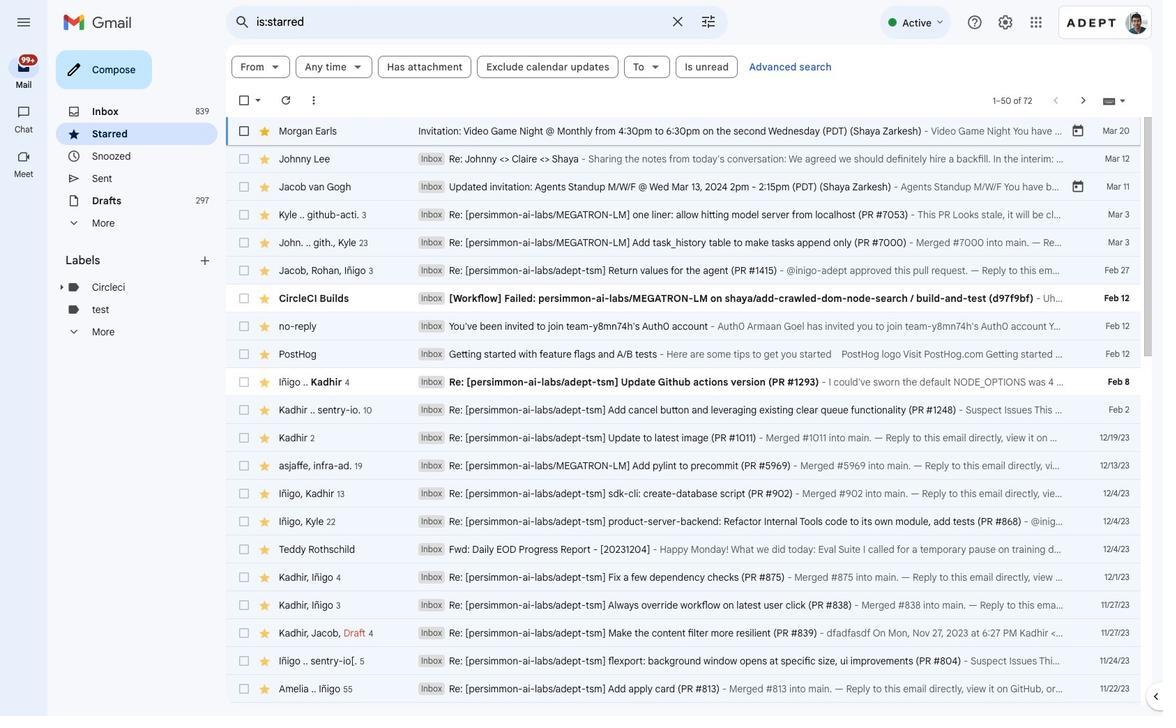 Task type: vqa. For each thing, say whether or not it's contained in the screenshot.
Clear search icon
yes



Task type: locate. For each thing, give the bounding box(es) containing it.
0 vertical spatial calendar event image
[[1071, 124, 1085, 138]]

calendar event image for third row from the top of the page
[[1071, 180, 1085, 194]]

19 row from the top
[[226, 619, 1141, 647]]

Search in mail search field
[[226, 6, 728, 39]]

7 row from the top
[[226, 285, 1141, 313]]

None checkbox
[[237, 93, 251, 107], [237, 152, 251, 166], [237, 180, 251, 194], [237, 236, 251, 250], [237, 264, 251, 278], [237, 319, 251, 333], [237, 347, 251, 361], [237, 403, 251, 417], [237, 431, 251, 445], [237, 515, 251, 529], [237, 543, 251, 557], [237, 571, 251, 585], [237, 599, 251, 612], [237, 626, 251, 640], [237, 93, 251, 107], [237, 152, 251, 166], [237, 180, 251, 194], [237, 236, 251, 250], [237, 264, 251, 278], [237, 319, 251, 333], [237, 347, 251, 361], [237, 403, 251, 417], [237, 431, 251, 445], [237, 515, 251, 529], [237, 543, 251, 557], [237, 571, 251, 585], [237, 599, 251, 612], [237, 626, 251, 640]]

5 row from the top
[[226, 229, 1141, 257]]

None checkbox
[[237, 124, 251, 138], [237, 208, 251, 222], [237, 292, 251, 306], [237, 375, 251, 389], [237, 459, 251, 473], [237, 487, 251, 501], [237, 654, 251, 668], [237, 682, 251, 696], [237, 124, 251, 138], [237, 208, 251, 222], [237, 292, 251, 306], [237, 375, 251, 389], [237, 459, 251, 473], [237, 487, 251, 501], [237, 654, 251, 668], [237, 682, 251, 696]]

1 vertical spatial calendar event image
[[1071, 180, 1085, 194]]

more email options image
[[307, 93, 321, 107]]

12 row from the top
[[226, 424, 1141, 452]]

9 row from the top
[[226, 340, 1141, 368]]

calendar event image for first row
[[1071, 124, 1085, 138]]

1 row from the top
[[226, 117, 1141, 145]]

navigation
[[0, 45, 49, 716]]

22 row from the top
[[226, 703, 1141, 716]]

17 row from the top
[[226, 564, 1141, 592]]

heading
[[0, 80, 47, 91], [0, 124, 47, 135], [0, 169, 47, 180], [66, 254, 198, 268]]

support image
[[967, 14, 984, 31]]

16 row from the top
[[226, 536, 1141, 564]]

clear search image
[[664, 8, 692, 36]]

1 calendar event image from the top
[[1071, 124, 1085, 138]]

2 calendar event image from the top
[[1071, 180, 1085, 194]]

8 row from the top
[[226, 313, 1141, 340]]

4 row from the top
[[226, 201, 1141, 229]]

calendar event image
[[1071, 124, 1085, 138], [1071, 180, 1085, 194]]

row
[[226, 117, 1141, 145], [226, 145, 1141, 173], [226, 173, 1141, 201], [226, 201, 1141, 229], [226, 229, 1141, 257], [226, 257, 1141, 285], [226, 285, 1141, 313], [226, 313, 1141, 340], [226, 340, 1141, 368], [226, 368, 1141, 396], [226, 396, 1141, 424], [226, 424, 1141, 452], [226, 452, 1141, 480], [226, 480, 1141, 508], [226, 508, 1141, 536], [226, 536, 1141, 564], [226, 564, 1141, 592], [226, 592, 1141, 619], [226, 619, 1141, 647], [226, 647, 1141, 675], [226, 675, 1141, 703], [226, 703, 1141, 716]]

select input tool image
[[1119, 95, 1127, 106]]



Task type: describe. For each thing, give the bounding box(es) containing it.
refresh image
[[279, 93, 293, 107]]

14 row from the top
[[226, 480, 1141, 508]]

20 row from the top
[[226, 647, 1141, 675]]

Search in mail text field
[[257, 15, 661, 29]]

older image
[[1077, 93, 1091, 107]]

15 row from the top
[[226, 508, 1141, 536]]

2 row from the top
[[226, 145, 1141, 173]]

settings image
[[998, 14, 1014, 31]]

21 row from the top
[[226, 675, 1141, 703]]

13 row from the top
[[226, 452, 1141, 480]]

gmail image
[[63, 8, 139, 36]]

search in mail image
[[230, 10, 255, 35]]

11 row from the top
[[226, 396, 1141, 424]]

18 row from the top
[[226, 592, 1141, 619]]

advanced search options image
[[695, 8, 723, 36]]

3 row from the top
[[226, 173, 1141, 201]]

10 row from the top
[[226, 368, 1141, 396]]

6 row from the top
[[226, 257, 1141, 285]]

main menu image
[[15, 14, 32, 31]]



